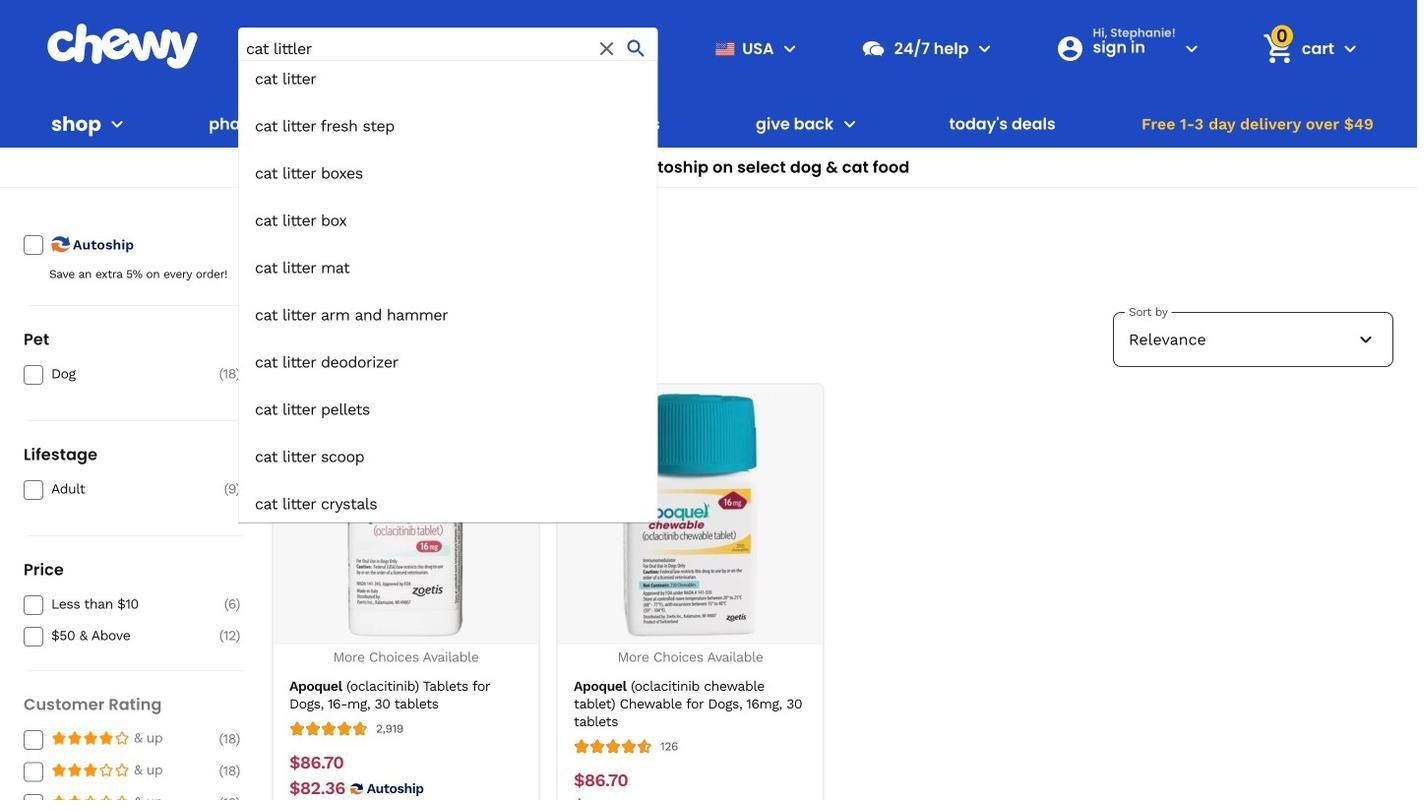 Task type: vqa. For each thing, say whether or not it's contained in the screenshot.
SQUIRRELS)
no



Task type: locate. For each thing, give the bounding box(es) containing it.
Search text field
[[238, 27, 658, 70]]

account menu image
[[1180, 37, 1203, 60]]

None text field
[[289, 778, 345, 800]]

help menu image
[[973, 37, 996, 60]]

0 vertical spatial menu image
[[778, 37, 802, 60]]

site banner
[[0, 0, 1417, 522]]

list box inside site banner
[[238, 60, 658, 522]]

menu image down the chewy home image
[[105, 112, 129, 136]]

apoquel (oclacitinib) tablets for dogs, 16-mg, 30 tablets image
[[284, 393, 528, 637]]

list box
[[238, 60, 658, 522]]

menu image left chewy support 'icon'
[[778, 37, 802, 60]]

1 vertical spatial menu image
[[105, 112, 129, 136]]

None text field
[[289, 752, 344, 774], [574, 770, 628, 792], [574, 796, 630, 800], [289, 752, 344, 774], [574, 770, 628, 792], [574, 796, 630, 800]]

chewy support image
[[861, 36, 886, 61]]

0 horizontal spatial menu image
[[105, 112, 129, 136]]

menu image
[[778, 37, 802, 60], [105, 112, 129, 136]]

chewy home image
[[46, 24, 199, 69]]

delete search image
[[595, 37, 619, 60]]

cart menu image
[[1338, 37, 1362, 60]]



Task type: describe. For each thing, give the bounding box(es) containing it.
items image
[[1261, 31, 1296, 66]]

Product search field
[[238, 27, 658, 522]]

1 horizontal spatial menu image
[[778, 37, 802, 60]]

submit search image
[[625, 37, 648, 60]]

apoquel (oclacitinib chewable tablet) chewable for dogs, 16mg, 30 tablets image
[[568, 393, 812, 637]]

give back menu image
[[838, 112, 861, 136]]



